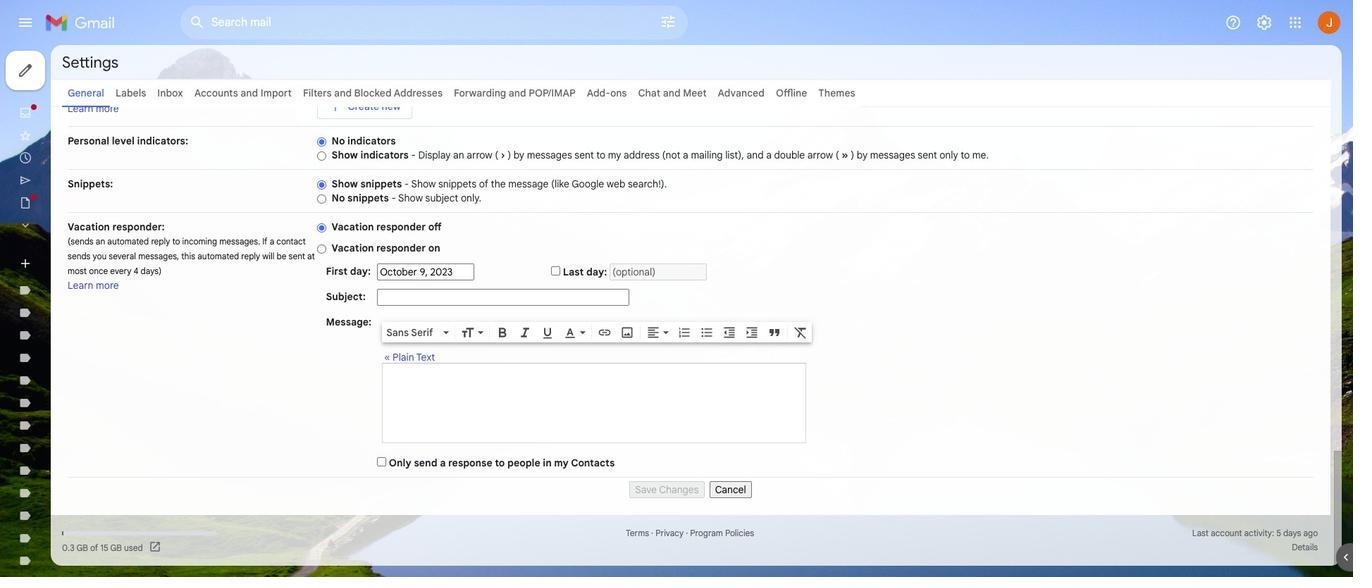 Task type: vqa. For each thing, say whether or not it's contained in the screenshot.
just at the bottom right of the page
no



Task type: describe. For each thing, give the bounding box(es) containing it.
snippets for show subject only.
[[348, 192, 389, 204]]

Search mail text field
[[211, 16, 620, 30]]

blocked
[[354, 87, 392, 99]]

inbox
[[157, 87, 183, 99]]

day: for last day:
[[586, 266, 607, 278]]

privacy
[[656, 528, 684, 539]]

sans serif option
[[384, 326, 441, 340]]

only.
[[461, 192, 482, 204]]

settings image
[[1256, 14, 1273, 31]]

days)
[[141, 266, 162, 276]]

create new
[[348, 100, 401, 113]]

2 ) from the left
[[851, 149, 855, 161]]

general
[[68, 87, 104, 99]]

account
[[1211, 528, 1242, 539]]

display
[[418, 149, 451, 161]]

no for no indicators
[[332, 135, 345, 147]]

snippets:
[[68, 178, 113, 190]]

forwarding and pop/imap link
[[454, 87, 576, 99]]

1 horizontal spatial automated
[[198, 251, 239, 262]]

list),
[[726, 149, 744, 161]]

indicators:
[[137, 135, 188, 147]]

and for accounts
[[241, 87, 258, 99]]

more inside the vacation responder: (sends an automated reply to incoming messages. if a contact sends you several messages, this automated reply will be sent at most once every 4 days) learn more
[[96, 279, 119, 292]]

settings
[[62, 53, 119, 72]]

inbox link
[[157, 87, 183, 99]]

0 vertical spatial my
[[608, 149, 621, 161]]

be
[[277, 251, 287, 262]]

1 messages from the left
[[527, 149, 572, 161]]

personal level indicators:
[[68, 135, 188, 147]]

« plain text
[[384, 351, 435, 364]]

numbered list ‪(⌘⇧7)‬ image
[[678, 326, 692, 340]]

1 vertical spatial my
[[554, 457, 569, 470]]

day: for first day:
[[350, 265, 371, 278]]

- for display an arrow (
[[411, 149, 416, 161]]

a right send
[[440, 457, 446, 470]]

vacation for vacation responder off
[[332, 221, 374, 233]]

forwarding and pop/imap
[[454, 87, 576, 99]]

underline ‪(⌘u)‬ image
[[541, 326, 555, 340]]

show snippets - show snippets of the message (like google web search!).
[[332, 178, 667, 190]]

only send a response to people in my contacts
[[389, 457, 615, 470]]

indent more ‪(⌘])‬ image
[[745, 326, 759, 340]]

Subject text field
[[377, 289, 630, 306]]

save changes
[[635, 484, 699, 496]]

cancel button
[[710, 481, 752, 498]]

2 by from the left
[[857, 149, 868, 161]]

create new button
[[317, 94, 412, 119]]

5
[[1277, 528, 1281, 539]]

main menu image
[[17, 14, 34, 31]]

chat
[[638, 87, 661, 99]]

themes link
[[819, 87, 856, 99]]

1 ( from the left
[[495, 149, 499, 161]]

mailing
[[691, 149, 723, 161]]

changes
[[659, 484, 699, 496]]

themes
[[819, 87, 856, 99]]

people
[[508, 457, 540, 470]]

and for filters
[[334, 87, 352, 99]]

vacation for vacation responder: (sends an automated reply to incoming messages. if a contact sends you several messages, this automated reply will be sent at most once every 4 days) learn more
[[68, 221, 110, 233]]

1 horizontal spatial reply
[[241, 251, 260, 262]]

0 horizontal spatial automated
[[107, 236, 149, 247]]

Last day: text field
[[610, 264, 707, 281]]

search mail image
[[185, 10, 210, 35]]

only
[[940, 149, 959, 161]]

and for forwarding
[[509, 87, 526, 99]]

2 · from the left
[[686, 528, 688, 539]]

2 horizontal spatial sent
[[918, 149, 937, 161]]

15
[[100, 542, 108, 553]]

no snippets - show subject only.
[[332, 192, 482, 204]]

bulleted list ‪(⌘⇧8)‬ image
[[700, 326, 714, 340]]

in
[[543, 457, 552, 470]]

chat and meet link
[[638, 87, 707, 99]]

»
[[842, 149, 849, 161]]

contacts
[[571, 457, 615, 470]]

(like
[[551, 178, 570, 190]]

advanced search options image
[[654, 8, 682, 36]]

forwarding
[[454, 87, 506, 99]]

to left me.
[[961, 149, 970, 161]]

a right (not
[[683, 149, 689, 161]]

1 arrow from the left
[[467, 149, 493, 161]]

follow link to manage storage image
[[149, 541, 163, 555]]

1 gb from the left
[[76, 542, 88, 553]]

labels
[[116, 87, 146, 99]]

details link
[[1292, 542, 1318, 553]]

first day:
[[326, 265, 371, 278]]

formatting options toolbar
[[382, 322, 812, 342]]

on
[[428, 242, 440, 254]]

first
[[326, 265, 348, 278]]

terms · privacy · program policies
[[626, 528, 754, 539]]

insert image image
[[621, 326, 635, 340]]

subject
[[425, 192, 459, 204]]

web
[[607, 178, 626, 190]]

advanced link
[[718, 87, 765, 99]]

save
[[635, 484, 657, 496]]

import
[[261, 87, 292, 99]]

every
[[110, 266, 131, 276]]

activity:
[[1245, 528, 1275, 539]]

if
[[262, 236, 268, 247]]

learn inside the vacation responder: (sends an automated reply to incoming messages. if a contact sends you several messages, this automated reply will be sent at most once every 4 days) learn more
[[68, 279, 93, 292]]

Last day: checkbox
[[551, 266, 561, 276]]

level
[[112, 135, 135, 147]]

you
[[93, 251, 107, 262]]

show right show indicators radio
[[332, 149, 358, 161]]

filters and blocked addresses
[[303, 87, 443, 99]]

the
[[491, 178, 506, 190]]

incoming
[[182, 236, 217, 247]]

add-ons link
[[587, 87, 627, 99]]

pop/imap
[[529, 87, 576, 99]]

will
[[262, 251, 275, 262]]

vacation responder on
[[332, 242, 440, 254]]

Only send a response to people in my Contacts checkbox
[[377, 458, 386, 467]]

to inside the vacation responder: (sends an automated reply to incoming messages. if a contact sends you several messages, this automated reply will be sent at most once every 4 days) learn more
[[172, 236, 180, 247]]

most
[[68, 266, 87, 276]]

indicators for no
[[348, 135, 396, 147]]

messages.
[[219, 236, 260, 247]]

accounts and import
[[194, 87, 292, 99]]

sent inside the vacation responder: (sends an automated reply to incoming messages. if a contact sends you several messages, this automated reply will be sent at most once every 4 days) learn more
[[289, 251, 305, 262]]

Vacation responder off radio
[[317, 223, 326, 233]]

create
[[348, 100, 379, 113]]

filters
[[303, 87, 332, 99]]

address
[[624, 149, 660, 161]]

message:
[[326, 316, 372, 329]]

last for last account activity: 5 days ago details
[[1193, 528, 1209, 539]]

learn more
[[68, 102, 119, 115]]

1 horizontal spatial of
[[479, 178, 489, 190]]

bold ‪(⌘b)‬ image
[[496, 326, 510, 340]]

Show snippets radio
[[317, 180, 326, 190]]

google
[[572, 178, 604, 190]]

and for chat
[[663, 87, 681, 99]]

no indicators
[[332, 135, 396, 147]]

responder for on
[[377, 242, 426, 254]]



Task type: locate. For each thing, give the bounding box(es) containing it.
1 · from the left
[[651, 528, 654, 539]]

general link
[[68, 87, 104, 99]]

1 by from the left
[[514, 149, 525, 161]]

sends
[[68, 251, 91, 262]]

new
[[382, 100, 401, 113]]

vacation up first day:
[[332, 242, 374, 254]]

to up messages,
[[172, 236, 180, 247]]

sent
[[575, 149, 594, 161], [918, 149, 937, 161], [289, 251, 305, 262]]

and right list),
[[747, 149, 764, 161]]

footer containing terms
[[51, 527, 1331, 555]]

Vacation responder on radio
[[317, 244, 326, 254]]

search!).
[[628, 178, 667, 190]]

0 vertical spatial last
[[563, 266, 584, 278]]

0 vertical spatial -
[[411, 149, 416, 161]]

0 horizontal spatial of
[[90, 542, 98, 553]]

navigation containing save changes
[[68, 478, 1314, 498]]

by
[[514, 149, 525, 161], [857, 149, 868, 161]]

contact
[[277, 236, 306, 247]]

day: right "last day:" checkbox
[[586, 266, 607, 278]]

terms
[[626, 528, 649, 539]]

automated
[[107, 236, 149, 247], [198, 251, 239, 262]]

2 learn from the top
[[68, 279, 93, 292]]

1 horizontal spatial sent
[[575, 149, 594, 161]]

link ‪(⌘k)‬ image
[[598, 326, 612, 340]]

labels link
[[116, 87, 146, 99]]

learn more link
[[68, 102, 119, 115], [68, 279, 119, 292]]

1 ) from the left
[[508, 149, 511, 161]]

messages,
[[138, 251, 179, 262]]

gmail image
[[45, 8, 122, 37]]

ons
[[610, 87, 627, 99]]

0 horizontal spatial reply
[[151, 236, 170, 247]]

accounts
[[194, 87, 238, 99]]

snippets up no snippets - show subject only.
[[361, 178, 402, 190]]

a left double
[[766, 149, 772, 161]]

responder down vacation responder off
[[377, 242, 426, 254]]

indicators down no indicators at the top
[[361, 149, 409, 161]]

1 no from the top
[[332, 135, 345, 147]]

show right show snippets option
[[332, 178, 358, 190]]

automated up several
[[107, 236, 149, 247]]

1 horizontal spatial last
[[1193, 528, 1209, 539]]

response
[[448, 457, 493, 470]]

2 responder from the top
[[377, 242, 426, 254]]

4
[[134, 266, 138, 276]]

)
[[508, 149, 511, 161], [851, 149, 855, 161]]

learn down most
[[68, 279, 93, 292]]

›
[[501, 149, 505, 161]]

0 horizontal spatial gb
[[76, 542, 88, 553]]

0 vertical spatial more
[[96, 102, 119, 115]]

2 no from the top
[[332, 192, 345, 204]]

· right privacy link
[[686, 528, 688, 539]]

show indicators - display an arrow ( › ) by messages sent to my address (not a mailing list), and a double arrow ( » ) by messages sent only to me.
[[332, 149, 989, 161]]

policies
[[725, 528, 754, 539]]

1 vertical spatial reply
[[241, 251, 260, 262]]

No indicators radio
[[317, 137, 326, 147]]

sans
[[386, 326, 409, 339]]

0 vertical spatial an
[[453, 149, 464, 161]]

double
[[774, 149, 805, 161]]

responder up vacation responder on
[[377, 221, 426, 233]]

1 horizontal spatial day:
[[586, 266, 607, 278]]

my right in
[[554, 457, 569, 470]]

once
[[89, 266, 108, 276]]

vacation
[[68, 221, 110, 233], [332, 221, 374, 233], [332, 242, 374, 254]]

0 vertical spatial learn
[[68, 102, 93, 115]]

(sends
[[68, 236, 94, 247]]

navigation
[[0, 45, 169, 577], [68, 478, 1314, 498]]

0 vertical spatial no
[[332, 135, 345, 147]]

0 horizontal spatial (
[[495, 149, 499, 161]]

my left 'address'
[[608, 149, 621, 161]]

sent up google
[[575, 149, 594, 161]]

arrow left the › in the left of the page
[[467, 149, 493, 161]]

snippets up vacation responder off
[[348, 192, 389, 204]]

1 horizontal spatial messages
[[870, 149, 916, 161]]

0 vertical spatial of
[[479, 178, 489, 190]]

arrow
[[467, 149, 493, 161], [808, 149, 833, 161]]

0 vertical spatial learn more link
[[68, 102, 119, 115]]

( left the › in the left of the page
[[495, 149, 499, 161]]

remove formatting ‪(⌘\)‬ image
[[794, 326, 808, 340]]

last left account
[[1193, 528, 1209, 539]]

gb right 0.3
[[76, 542, 88, 553]]

sent left at
[[289, 251, 305, 262]]

a
[[683, 149, 689, 161], [766, 149, 772, 161], [270, 236, 274, 247], [440, 457, 446, 470]]

day: right first
[[350, 265, 371, 278]]

arrow left the »
[[808, 149, 833, 161]]

) right the › in the left of the page
[[508, 149, 511, 161]]

0 horizontal spatial )
[[508, 149, 511, 161]]

a inside the vacation responder: (sends an automated reply to incoming messages. if a contact sends you several messages, this automated reply will be sent at most once every 4 days) learn more
[[270, 236, 274, 247]]

1 horizontal spatial arrow
[[808, 149, 833, 161]]

last for last day:
[[563, 266, 584, 278]]

1 vertical spatial of
[[90, 542, 98, 553]]

me.
[[973, 149, 989, 161]]

add-ons
[[587, 87, 627, 99]]

- for show subject only.
[[392, 192, 396, 204]]

by right the »
[[857, 149, 868, 161]]

2 more from the top
[[96, 279, 119, 292]]

1 learn more link from the top
[[68, 102, 119, 115]]

more down once
[[96, 279, 119, 292]]

0 vertical spatial responder
[[377, 221, 426, 233]]

1 horizontal spatial ·
[[686, 528, 688, 539]]

indicators for show
[[361, 149, 409, 161]]

show up no snippets - show subject only.
[[411, 178, 436, 190]]

and left pop/imap
[[509, 87, 526, 99]]

0 vertical spatial indicators
[[348, 135, 396, 147]]

responder for off
[[377, 221, 426, 233]]

an up you
[[96, 236, 105, 247]]

indent less ‪(⌘[)‬ image
[[723, 326, 737, 340]]

2 horizontal spatial -
[[411, 149, 416, 161]]

gb right 15
[[110, 542, 122, 553]]

messages right the »
[[870, 149, 916, 161]]

0 horizontal spatial my
[[554, 457, 569, 470]]

this
[[181, 251, 195, 262]]

personal
[[68, 135, 109, 147]]

Show indicators radio
[[317, 151, 326, 161]]

) right the »
[[851, 149, 855, 161]]

chat and meet
[[638, 87, 707, 99]]

a right if
[[270, 236, 274, 247]]

1 horizontal spatial an
[[453, 149, 464, 161]]

1 horizontal spatial my
[[608, 149, 621, 161]]

2 gb from the left
[[110, 542, 122, 553]]

None search field
[[180, 6, 688, 39]]

support image
[[1225, 14, 1242, 31]]

No snippets radio
[[317, 194, 326, 204]]

1 vertical spatial -
[[405, 178, 409, 190]]

messages up (like
[[527, 149, 572, 161]]

0.3
[[62, 542, 74, 553]]

and
[[241, 87, 258, 99], [334, 87, 352, 99], [509, 87, 526, 99], [663, 87, 681, 99], [747, 149, 764, 161]]

0 horizontal spatial sent
[[289, 251, 305, 262]]

vacation for vacation responder on
[[332, 242, 374, 254]]

snippets for show snippets of the message (like google web search!).
[[361, 178, 402, 190]]

to left people in the bottom of the page
[[495, 457, 505, 470]]

of left 15
[[90, 542, 98, 553]]

1 horizontal spatial )
[[851, 149, 855, 161]]

1 horizontal spatial by
[[857, 149, 868, 161]]

vacation right vacation responder off option
[[332, 221, 374, 233]]

0 horizontal spatial -
[[392, 192, 396, 204]]

more down general link
[[96, 102, 119, 115]]

1 learn from the top
[[68, 102, 93, 115]]

show
[[332, 149, 358, 161], [332, 178, 358, 190], [411, 178, 436, 190], [398, 192, 423, 204]]

1 vertical spatial an
[[96, 236, 105, 247]]

0 horizontal spatial arrow
[[467, 149, 493, 161]]

an right display
[[453, 149, 464, 161]]

reply
[[151, 236, 170, 247], [241, 251, 260, 262]]

1 responder from the top
[[377, 221, 426, 233]]

vacation responder: (sends an automated reply to incoming messages. if a contact sends you several messages, this automated reply will be sent at most once every 4 days) learn more
[[68, 221, 315, 292]]

and up create
[[334, 87, 352, 99]]

last day:
[[563, 266, 607, 278]]

0 horizontal spatial by
[[514, 149, 525, 161]]

an
[[453, 149, 464, 161], [96, 236, 105, 247]]

show left the subject at the top of page
[[398, 192, 423, 204]]

- left display
[[411, 149, 416, 161]]

1 vertical spatial last
[[1193, 528, 1209, 539]]

offline
[[776, 87, 807, 99]]

1 vertical spatial learn more link
[[68, 279, 119, 292]]

learn more link down once
[[68, 279, 119, 292]]

to up google
[[597, 149, 606, 161]]

snippets up only.
[[438, 178, 477, 190]]

1 more from the top
[[96, 102, 119, 115]]

privacy link
[[656, 528, 684, 539]]

- up vacation responder off
[[392, 192, 396, 204]]

save changes button
[[630, 481, 705, 498]]

used
[[124, 542, 143, 553]]

footer
[[51, 527, 1331, 555]]

1 horizontal spatial gb
[[110, 542, 122, 553]]

gb
[[76, 542, 88, 553], [110, 542, 122, 553]]

ago
[[1304, 528, 1318, 539]]

accounts and import link
[[194, 87, 292, 99]]

of inside footer
[[90, 542, 98, 553]]

learn more link down general link
[[68, 102, 119, 115]]

vacation inside the vacation responder: (sends an automated reply to incoming messages. if a contact sends you several messages, this automated reply will be sent at most once every 4 days) learn more
[[68, 221, 110, 233]]

0 vertical spatial automated
[[107, 236, 149, 247]]

2 arrow from the left
[[808, 149, 833, 161]]

responder:
[[112, 221, 165, 233]]

no for no snippets - show subject only.
[[332, 192, 345, 204]]

· right 'terms'
[[651, 528, 654, 539]]

and right chat on the left of the page
[[663, 87, 681, 99]]

2 learn more link from the top
[[68, 279, 119, 292]]

reply up messages,
[[151, 236, 170, 247]]

filters and blocked addresses link
[[303, 87, 443, 99]]

0 horizontal spatial day:
[[350, 265, 371, 278]]

subject:
[[326, 290, 366, 303]]

0.3 gb of 15 gb used
[[62, 542, 143, 553]]

1 horizontal spatial -
[[405, 178, 409, 190]]

0 vertical spatial reply
[[151, 236, 170, 247]]

1 vertical spatial responder
[[377, 242, 426, 254]]

days
[[1284, 528, 1302, 539]]

program
[[690, 528, 723, 539]]

0 horizontal spatial an
[[96, 236, 105, 247]]

offline link
[[776, 87, 807, 99]]

an inside the vacation responder: (sends an automated reply to incoming messages. if a contact sends you several messages, this automated reply will be sent at most once every 4 days) learn more
[[96, 236, 105, 247]]

vacation responder off
[[332, 221, 442, 233]]

learn down general link
[[68, 102, 93, 115]]

no
[[332, 135, 345, 147], [332, 192, 345, 204]]

2 vertical spatial -
[[392, 192, 396, 204]]

First day: text field
[[377, 264, 475, 281]]

1 vertical spatial indicators
[[361, 149, 409, 161]]

details
[[1292, 542, 1318, 553]]

(not
[[662, 149, 681, 161]]

- up no snippets - show subject only.
[[405, 178, 409, 190]]

sans serif
[[386, 326, 433, 339]]

last inside last account activity: 5 days ago details
[[1193, 528, 1209, 539]]

no right no indicators radio on the top left of the page
[[332, 135, 345, 147]]

and left "import"
[[241, 87, 258, 99]]

last account activity: 5 days ago details
[[1193, 528, 1318, 553]]

only
[[389, 457, 412, 470]]

0 horizontal spatial last
[[563, 266, 584, 278]]

1 vertical spatial automated
[[198, 251, 239, 262]]

no right the no snippets option
[[332, 192, 345, 204]]

add-
[[587, 87, 610, 99]]

1 horizontal spatial (
[[836, 149, 839, 161]]

of
[[479, 178, 489, 190], [90, 542, 98, 553]]

0 horizontal spatial messages
[[527, 149, 572, 161]]

automated down incoming
[[198, 251, 239, 262]]

1 vertical spatial more
[[96, 279, 119, 292]]

by right the › in the left of the page
[[514, 149, 525, 161]]

off
[[428, 221, 442, 233]]

1 vertical spatial learn
[[68, 279, 93, 292]]

reply left will
[[241, 251, 260, 262]]

1 vertical spatial no
[[332, 192, 345, 204]]

vacation up the (sends
[[68, 221, 110, 233]]

-
[[411, 149, 416, 161], [405, 178, 409, 190], [392, 192, 396, 204]]

indicators down create new on the top left of the page
[[348, 135, 396, 147]]

italic ‪(⌘i)‬ image
[[518, 326, 532, 340]]

2 ( from the left
[[836, 149, 839, 161]]

last right "last day:" checkbox
[[563, 266, 584, 278]]

quote ‪(⌘⇧9)‬ image
[[768, 326, 782, 340]]

- for show snippets of the message (like google web search!).
[[405, 178, 409, 190]]

0 horizontal spatial ·
[[651, 528, 654, 539]]

sent left only
[[918, 149, 937, 161]]

at
[[307, 251, 315, 262]]

2 messages from the left
[[870, 149, 916, 161]]

( left the »
[[836, 149, 839, 161]]

of left the
[[479, 178, 489, 190]]

program policies link
[[690, 528, 754, 539]]



